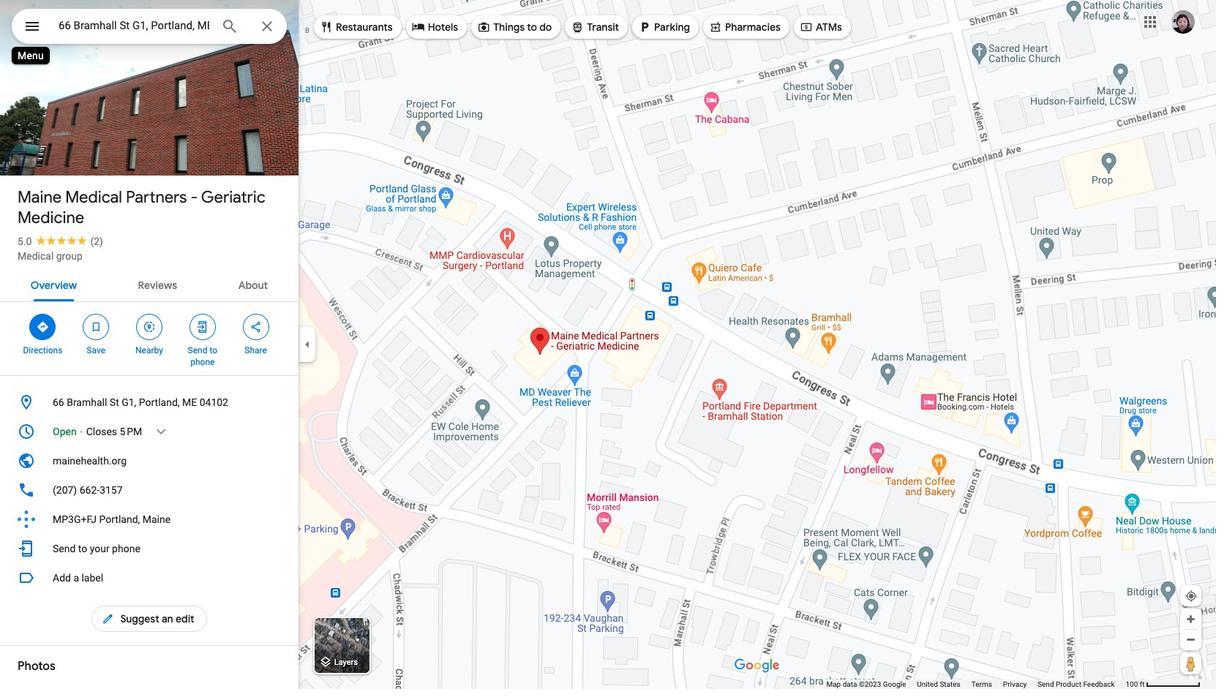 Task type: vqa. For each thing, say whether or not it's contained in the screenshot.
Cheapest Flight
no



Task type: describe. For each thing, give the bounding box(es) containing it.
 things to do
[[477, 19, 552, 35]]

overview
[[31, 279, 77, 292]]

me
[[182, 397, 197, 408]]

information for maine medical partners - geriatric medicine region
[[0, 388, 299, 564]]

bramhall
[[67, 397, 107, 408]]

medical group
[[18, 250, 83, 262]]

100
[[1126, 681, 1138, 689]]

privacy
[[1003, 681, 1027, 689]]

-
[[191, 187, 198, 208]]

66 bramhall st g1, portland, me 04102
[[53, 397, 228, 408]]


[[709, 19, 722, 35]]

add a label button
[[0, 564, 299, 593]]

 search field
[[12, 9, 287, 47]]

to inside  things to do
[[527, 20, 537, 34]]

atms
[[816, 20, 842, 34]]

medical group button
[[18, 249, 83, 263]]

privacy button
[[1003, 680, 1027, 689]]

1 vertical spatial portland,
[[99, 514, 140, 526]]

4 photos button
[[11, 139, 89, 165]]

100 ft
[[1126, 681, 1145, 689]]

send product feedback
[[1038, 681, 1115, 689]]

66
[[53, 397, 64, 408]]

maine medical partners - geriatric medicine main content
[[0, 0, 306, 689]]

photo of maine medical partners - geriatric medicine image
[[0, 0, 306, 176]]

st
[[110, 397, 119, 408]]

2 reviews element
[[90, 236, 103, 247]]

hours image
[[18, 423, 35, 441]]

footer inside google maps element
[[827, 680, 1126, 689]]

show street view coverage image
[[1181, 653, 1202, 675]]

to for send to phone
[[210, 345, 217, 356]]

 pharmacies
[[709, 19, 781, 35]]

photos
[[47, 145, 83, 159]]

about button
[[227, 266, 280, 302]]

pharmacies
[[725, 20, 781, 34]]

terms button
[[972, 680, 992, 689]]

an
[[162, 613, 173, 626]]

parking
[[654, 20, 690, 34]]

100 ft button
[[1126, 681, 1201, 689]]

mainehealth.org
[[53, 455, 127, 467]]

(2)
[[90, 236, 103, 247]]

5.0
[[18, 236, 32, 247]]

4 photos
[[37, 145, 83, 159]]

share
[[245, 345, 267, 356]]

united states button
[[917, 680, 961, 689]]

reviews
[[138, 279, 177, 292]]


[[196, 319, 209, 335]]

product
[[1056, 681, 1082, 689]]

overview button
[[19, 266, 89, 302]]

photos
[[18, 659, 55, 674]]

 atms
[[800, 19, 842, 35]]


[[571, 19, 584, 35]]


[[477, 19, 490, 35]]


[[320, 19, 333, 35]]

geriatric
[[201, 187, 265, 208]]

send for send to phone
[[188, 345, 207, 356]]

mainehealth.org link
[[0, 446, 299, 476]]

0 vertical spatial portland,
[[139, 397, 180, 408]]

(207) 662-3157 button
[[0, 476, 299, 505]]


[[36, 319, 49, 335]]

maine inside button
[[143, 514, 171, 526]]

5.0 stars image
[[32, 236, 90, 245]]

to for send to your phone
[[78, 543, 87, 555]]

 restaurants
[[320, 19, 393, 35]]

send to phone
[[188, 345, 217, 367]]



Task type: locate. For each thing, give the bounding box(es) containing it.
None field
[[59, 17, 209, 34]]

to
[[527, 20, 537, 34], [210, 345, 217, 356], [78, 543, 87, 555]]

g1,
[[122, 397, 136, 408]]

map data ©2023 google
[[827, 681, 906, 689]]

closes
[[86, 426, 117, 438]]

tab list inside maine medical partners - geriatric medicine "main content"
[[0, 266, 299, 302]]

66 Bramhall St G1, Portland, ME 041023344 field
[[12, 9, 287, 44]]

 transit
[[571, 19, 619, 35]]


[[23, 16, 41, 37]]

1 horizontal spatial phone
[[190, 357, 215, 367]]

 hotels
[[412, 19, 458, 35]]

to left your
[[78, 543, 87, 555]]

to left do
[[527, 20, 537, 34]]

things
[[493, 20, 525, 34]]


[[800, 19, 813, 35]]

phone down 
[[190, 357, 215, 367]]

04102
[[200, 397, 228, 408]]

a
[[73, 572, 79, 584]]


[[143, 319, 156, 335]]

portland,
[[139, 397, 180, 408], [99, 514, 140, 526]]

2 vertical spatial send
[[1038, 681, 1054, 689]]

2 horizontal spatial send
[[1038, 681, 1054, 689]]

0 horizontal spatial to
[[78, 543, 87, 555]]


[[249, 319, 262, 335]]

united
[[917, 681, 938, 689]]

1 horizontal spatial send
[[188, 345, 207, 356]]

map
[[827, 681, 841, 689]]

(207)
[[53, 485, 77, 496]]

none field inside 66 bramhall st g1, portland, me 041023344 field
[[59, 17, 209, 34]]

maine down 4
[[18, 187, 62, 208]]

send inside send to phone
[[188, 345, 207, 356]]

send product feedback button
[[1038, 680, 1115, 689]]

phone inside send to phone
[[190, 357, 215, 367]]

add
[[53, 572, 71, 584]]

0 horizontal spatial medical
[[18, 250, 54, 262]]

1 horizontal spatial maine
[[143, 514, 171, 526]]

4
[[37, 145, 44, 159]]

 parking
[[638, 19, 690, 35]]

maine
[[18, 187, 62, 208], [143, 514, 171, 526]]

open
[[53, 426, 77, 438]]

0 vertical spatial medical
[[65, 187, 122, 208]]

states
[[940, 681, 961, 689]]

zoom out image
[[1186, 635, 1197, 646]]


[[89, 319, 103, 335]]

medical
[[65, 187, 122, 208], [18, 250, 54, 262]]

add a label
[[53, 572, 103, 584]]

suggest
[[120, 613, 159, 626]]

3157
[[100, 485, 123, 496]]

google account: michele murakami  
(michele.murakami@adept.ai) image
[[1172, 10, 1195, 33]]

0 horizontal spatial maine
[[18, 187, 62, 208]]

google maps element
[[0, 0, 1216, 689]]

restaurants
[[336, 20, 393, 34]]


[[101, 611, 114, 627]]


[[638, 19, 651, 35]]

to left share
[[210, 345, 217, 356]]

1 vertical spatial to
[[210, 345, 217, 356]]

label
[[82, 572, 103, 584]]

phone inside button
[[112, 543, 140, 555]]

2 horizontal spatial to
[[527, 20, 537, 34]]

mp3g+fj
[[53, 514, 97, 526]]

 suggest an edit
[[101, 611, 194, 627]]

(207) 662-3157
[[53, 485, 123, 496]]

maine down (207) 662-3157 button
[[143, 514, 171, 526]]

1 vertical spatial maine
[[143, 514, 171, 526]]

about
[[238, 279, 268, 292]]

group
[[56, 250, 83, 262]]

footer containing map data ©2023 google
[[827, 680, 1126, 689]]

0 vertical spatial to
[[527, 20, 537, 34]]

1 horizontal spatial to
[[210, 345, 217, 356]]

tab list
[[0, 266, 299, 302]]

1 vertical spatial medical
[[18, 250, 54, 262]]

google
[[883, 681, 906, 689]]

medical inside button
[[18, 250, 54, 262]]

terms
[[972, 681, 992, 689]]

ft
[[1140, 681, 1145, 689]]

to inside send to phone
[[210, 345, 217, 356]]

show open hours for the week image
[[155, 425, 168, 438]]


[[412, 19, 425, 35]]

medicine
[[18, 208, 84, 228]]

©2023
[[859, 681, 881, 689]]

send for send to your phone
[[53, 543, 76, 555]]

partners
[[126, 187, 187, 208]]

send up add
[[53, 543, 76, 555]]

do
[[540, 20, 552, 34]]

layers
[[334, 658, 358, 668]]

phone right your
[[112, 543, 140, 555]]

mp3g+fj portland, maine
[[53, 514, 171, 526]]

collapse side panel image
[[299, 337, 315, 353]]

5 pm
[[120, 426, 142, 438]]

nearby
[[135, 345, 163, 356]]

medical inside maine medical partners - geriatric medicine
[[65, 187, 122, 208]]

0 vertical spatial phone
[[190, 357, 215, 367]]

2 vertical spatial to
[[78, 543, 87, 555]]

zoom in image
[[1186, 614, 1197, 625]]

send to your phone
[[53, 543, 140, 555]]

show your location image
[[1185, 590, 1198, 603]]

send for send product feedback
[[1038, 681, 1054, 689]]

0 vertical spatial send
[[188, 345, 207, 356]]

reviews button
[[126, 266, 189, 302]]

send inside the information for maine medical partners - geriatric medicine region
[[53, 543, 76, 555]]

 button
[[12, 9, 53, 47]]

medical up 2 reviews element
[[65, 187, 122, 208]]

hotels
[[428, 20, 458, 34]]

open ⋅ closes 5 pm
[[53, 426, 142, 438]]

1 horizontal spatial medical
[[65, 187, 122, 208]]

maine inside maine medical partners - geriatric medicine
[[18, 187, 62, 208]]

0 vertical spatial maine
[[18, 187, 62, 208]]

1 vertical spatial phone
[[112, 543, 140, 555]]

your
[[90, 543, 110, 555]]

tab list containing overview
[[0, 266, 299, 302]]

edit
[[176, 613, 194, 626]]

send left product
[[1038, 681, 1054, 689]]

united states
[[917, 681, 961, 689]]

transit
[[587, 20, 619, 34]]

66 bramhall st g1, portland, me 04102 button
[[0, 388, 299, 417]]

to inside button
[[78, 543, 87, 555]]

save
[[87, 345, 105, 356]]

662-
[[80, 485, 100, 496]]

footer
[[827, 680, 1126, 689]]

data
[[843, 681, 857, 689]]

0 horizontal spatial send
[[53, 543, 76, 555]]

maine medical partners - geriatric medicine
[[18, 187, 265, 228]]

mp3g+fj portland, maine button
[[0, 505, 299, 534]]

feedback
[[1084, 681, 1115, 689]]

1 vertical spatial send
[[53, 543, 76, 555]]

portland, up show open hours for the week icon on the bottom of the page
[[139, 397, 180, 408]]

actions for maine medical partners - geriatric medicine region
[[0, 302, 299, 375]]

0 horizontal spatial phone
[[112, 543, 140, 555]]

send down 
[[188, 345, 207, 356]]

portland, down 3157
[[99, 514, 140, 526]]

medical down 5.0
[[18, 250, 54, 262]]

directions
[[23, 345, 62, 356]]



